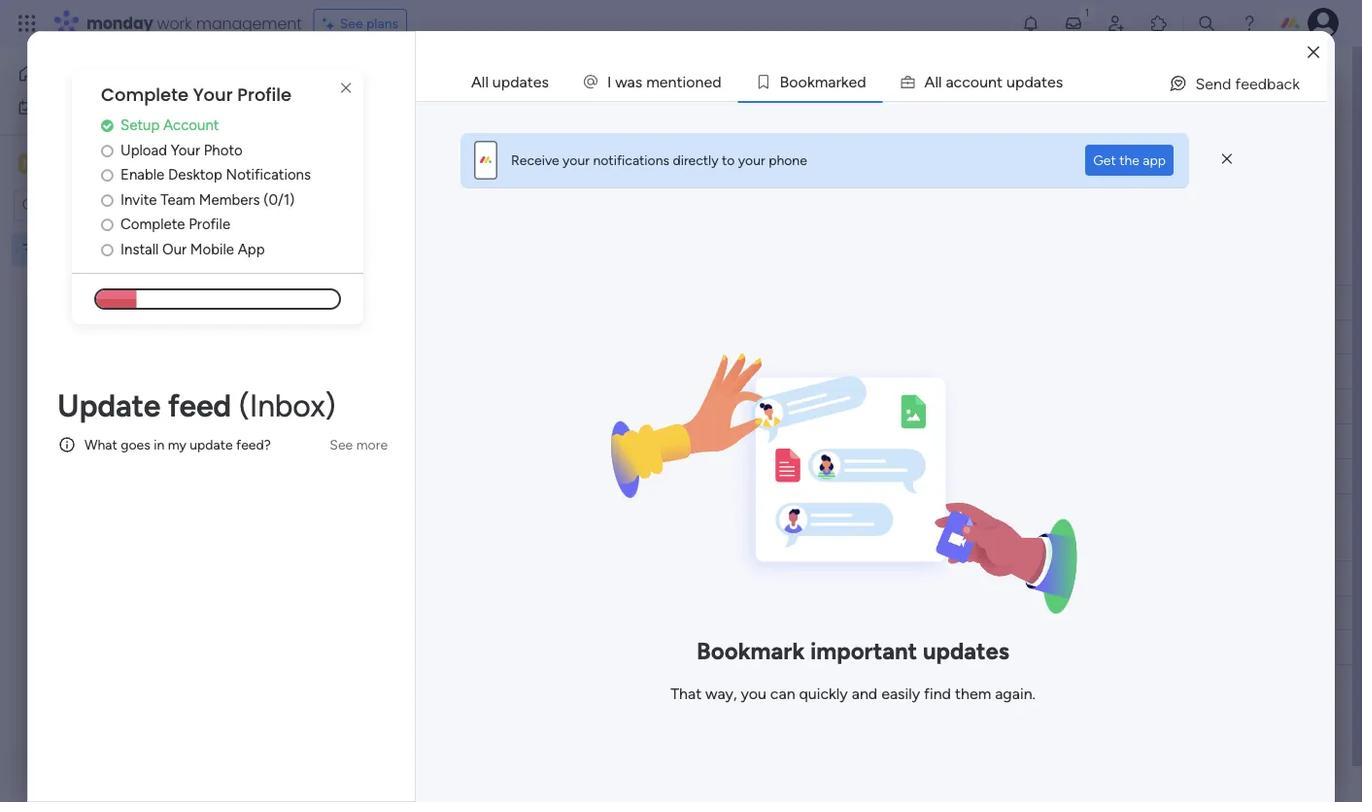 Task type: locate. For each thing, give the bounding box(es) containing it.
project right new
[[334, 191, 378, 207]]

1 horizontal spatial my first board
[[295, 65, 456, 98]]

0 horizontal spatial dapulse x slim image
[[334, 77, 358, 100]]

2 horizontal spatial your
[[797, 104, 824, 121]]

important
[[810, 638, 918, 666]]

0 horizontal spatial column information image
[[879, 571, 895, 586]]

1 horizontal spatial d
[[857, 72, 866, 91]]

tab list
[[455, 62, 1327, 101]]

my down home
[[43, 99, 61, 116]]

1 o from the left
[[686, 72, 695, 91]]

n left "p"
[[988, 72, 997, 91]]

2 horizontal spatial n
[[988, 72, 997, 91]]

1 horizontal spatial and
[[852, 685, 878, 704]]

3 a from the left
[[946, 72, 954, 91]]

main table
[[325, 139, 389, 156]]

0 vertical spatial see
[[340, 15, 363, 32]]

1 vertical spatial your
[[171, 141, 200, 159]]

0 horizontal spatial of
[[405, 104, 418, 121]]

2 vertical spatial circle o image
[[101, 217, 114, 232]]

0 vertical spatial updates
[[493, 72, 549, 91]]

of
[[405, 104, 418, 121], [739, 104, 752, 121]]

circle o image inside upload your photo link
[[101, 143, 114, 158]]

first down search in workspace field
[[68, 241, 92, 258]]

u up integrate
[[1007, 72, 1015, 91]]

all updates link
[[456, 63, 565, 100]]

status
[[821, 570, 860, 587]]

your right to
[[738, 152, 765, 169]]

1 horizontal spatial invite
[[1224, 73, 1258, 90]]

see more button
[[322, 429, 396, 460]]

updates
[[493, 72, 549, 91], [923, 638, 1010, 666]]

invite / 1 button
[[1188, 66, 1285, 97]]

l up more
[[935, 72, 939, 91]]

0 horizontal spatial main
[[45, 155, 79, 173]]

date
[[973, 570, 1001, 587]]

get
[[1093, 152, 1116, 169]]

0 horizontal spatial invite
[[121, 191, 157, 208]]

2 vertical spatial my
[[46, 241, 64, 258]]

1 horizontal spatial profile
[[237, 83, 292, 107]]

e right r on the top of page
[[849, 72, 857, 91]]

first
[[335, 65, 379, 98], [68, 241, 92, 258]]

2 circle o image from the top
[[101, 193, 114, 207]]

month inside field
[[374, 253, 434, 277]]

1 horizontal spatial dapulse x slim image
[[1222, 151, 1232, 168]]

a right "p"
[[1034, 72, 1042, 91]]

o left "p"
[[971, 72, 980, 91]]

dapulse x slim image right autopilot 'icon'
[[1222, 151, 1232, 168]]

0 horizontal spatial u
[[980, 72, 988, 91]]

main inside main table button
[[325, 139, 354, 156]]

new
[[361, 708, 386, 724]]

work inside button
[[65, 99, 94, 116]]

upload your photo
[[121, 141, 243, 159]]

work right monday
[[157, 12, 192, 34]]

a
[[627, 72, 635, 91], [828, 72, 836, 91], [946, 72, 954, 91], [1034, 72, 1042, 91]]

2 l from the left
[[939, 72, 942, 91]]

1 horizontal spatial main
[[325, 139, 354, 156]]

t up keep
[[677, 72, 683, 91]]

p
[[1015, 72, 1025, 91]]

circle o image inside enable desktop notifications link
[[101, 168, 114, 182]]

month
[[374, 253, 434, 277], [378, 529, 437, 553]]

0 vertical spatial month
[[374, 253, 434, 277]]

1 horizontal spatial k
[[841, 72, 849, 91]]

1 horizontal spatial updates
[[923, 638, 1010, 666]]

my up manage
[[295, 65, 329, 98]]

complete up install
[[121, 216, 185, 233]]

column information image right status field
[[879, 571, 895, 586]]

0 horizontal spatial k
[[807, 72, 815, 91]]

assign
[[472, 104, 512, 121]]

invite down enable
[[121, 191, 157, 208]]

0 vertical spatial and
[[647, 104, 669, 121]]

your down 'b o o k m a r k e d'
[[797, 104, 824, 121]]

1 horizontal spatial first
[[335, 65, 379, 98]]

2 circle o image from the top
[[101, 242, 114, 257]]

Search in workspace field
[[41, 194, 162, 217]]

2 of from the left
[[739, 104, 752, 121]]

and left easily at the bottom of page
[[852, 685, 878, 704]]

dapulse x slim image
[[334, 77, 358, 100], [1222, 151, 1232, 168]]

circle o image
[[101, 168, 114, 182], [101, 193, 114, 207], [101, 217, 114, 232]]

bookmark
[[697, 638, 805, 666]]

1 horizontal spatial n
[[695, 72, 704, 91]]

c
[[954, 72, 962, 91], [962, 72, 971, 91]]

month for this month
[[374, 253, 434, 277]]

(0/1)
[[264, 191, 295, 208]]

0 vertical spatial 1
[[1270, 73, 1276, 90]]

1 horizontal spatial of
[[739, 104, 752, 121]]

app
[[238, 240, 265, 258]]

k
[[807, 72, 815, 91], [841, 72, 849, 91]]

0 horizontal spatial n
[[668, 72, 677, 91]]

0 vertical spatial circle o image
[[101, 168, 114, 182]]

install our mobile app
[[121, 240, 265, 258]]

t left "p"
[[997, 72, 1003, 91]]

1 circle o image from the top
[[101, 143, 114, 158]]

send feedback button
[[1161, 68, 1308, 99]]

Due date field
[[941, 568, 1006, 589]]

board up project.
[[385, 65, 456, 98]]

board down search in workspace field
[[95, 241, 131, 258]]

project left the 3
[[367, 399, 411, 416]]

2 vertical spatial see
[[330, 437, 353, 453]]

month right this
[[374, 253, 434, 277]]

2 t from the left
[[997, 72, 1003, 91]]

0 horizontal spatial my first board
[[46, 241, 131, 258]]

0 vertical spatial your
[[193, 83, 233, 107]]

my
[[295, 65, 329, 98], [43, 99, 61, 116], [46, 241, 64, 258]]

upload
[[121, 141, 167, 159]]

i
[[683, 72, 686, 91]]

0 horizontal spatial first
[[68, 241, 92, 258]]

Search field
[[451, 186, 510, 213]]

the
[[1120, 152, 1140, 169]]

column information image for due date
[[1014, 571, 1030, 586]]

our
[[162, 240, 187, 258]]

option
[[0, 232, 248, 236]]

you
[[741, 685, 767, 704]]

(inbox)
[[239, 387, 336, 424]]

1 right /
[[1270, 73, 1276, 90]]

dapulse x slim image up any
[[334, 77, 358, 100]]

directly
[[673, 152, 719, 169]]

add new group button
[[296, 701, 434, 732]]

see inside button
[[330, 437, 353, 453]]

my first board down search in workspace field
[[46, 241, 131, 258]]

1 vertical spatial my
[[43, 99, 61, 116]]

m left i
[[646, 72, 660, 91]]

update feed (inbox)
[[57, 387, 336, 424]]

i
[[607, 72, 611, 91]]

updates up them
[[923, 638, 1010, 666]]

0 horizontal spatial d
[[712, 72, 722, 91]]

updates up the "owners,"
[[493, 72, 549, 91]]

n left i
[[668, 72, 677, 91]]

1 vertical spatial dapulse x slim image
[[1222, 151, 1232, 168]]

1 vertical spatial month
[[378, 529, 437, 553]]

add to favorites image
[[502, 71, 522, 91]]

project for project 2
[[367, 364, 411, 381]]

s right "p"
[[1056, 72, 1063, 91]]

month right next
[[378, 529, 437, 553]]

and left keep
[[647, 104, 669, 121]]

0 horizontal spatial and
[[647, 104, 669, 121]]

invite team members (0/1) link
[[101, 189, 363, 211]]

send
[[1196, 74, 1232, 93]]

of right the track
[[739, 104, 752, 121]]

m left r on the top of page
[[815, 72, 828, 91]]

first inside list box
[[68, 241, 92, 258]]

t
[[677, 72, 683, 91], [997, 72, 1003, 91], [1042, 72, 1047, 91]]

1 l from the left
[[935, 72, 939, 91]]

1 vertical spatial updates
[[923, 638, 1010, 666]]

1 m from the left
[[646, 72, 660, 91]]

of right type
[[405, 104, 418, 121]]

t right "p"
[[1042, 72, 1047, 91]]

my first board inside list box
[[46, 241, 131, 258]]

your up setup account link at the left of the page
[[193, 83, 233, 107]]

my first board up type
[[295, 65, 456, 98]]

circle o image for upload
[[101, 143, 114, 158]]

your down the "account"
[[171, 141, 200, 159]]

circle o image down the check circle icon
[[101, 143, 114, 158]]

0 horizontal spatial your
[[563, 152, 590, 169]]

project up project 2
[[367, 329, 411, 346]]

month inside field
[[378, 529, 437, 553]]

e right i
[[704, 72, 712, 91]]

a right "i"
[[627, 72, 635, 91]]

see for see plans
[[340, 15, 363, 32]]

find
[[924, 685, 951, 704]]

work down home
[[65, 99, 94, 116]]

o up where
[[789, 72, 798, 91]]

1 horizontal spatial t
[[997, 72, 1003, 91]]

0 horizontal spatial profile
[[189, 216, 230, 233]]

e left i
[[660, 72, 668, 91]]

0 vertical spatial complete
[[101, 83, 189, 107]]

person
[[552, 191, 593, 207]]

complete your profile
[[101, 83, 292, 107]]

your for photo
[[171, 141, 200, 159]]

1 circle o image from the top
[[101, 168, 114, 182]]

your up the person
[[563, 152, 590, 169]]

0 horizontal spatial t
[[677, 72, 683, 91]]

1 horizontal spatial work
[[157, 12, 192, 34]]

profile down invite team members (0/1)
[[189, 216, 230, 233]]

0 vertical spatial dapulse x slim image
[[334, 77, 358, 100]]

quickly
[[799, 685, 848, 704]]

1 vertical spatial see
[[886, 103, 909, 120]]

d right r on the top of page
[[857, 72, 866, 91]]

l right "a"
[[939, 72, 942, 91]]

update
[[190, 437, 233, 453]]

invite team members (0/1)
[[121, 191, 295, 208]]

invite inside button
[[1224, 73, 1258, 90]]

1 vertical spatial circle o image
[[101, 242, 114, 257]]

1 vertical spatial 1
[[415, 329, 420, 346]]

0 vertical spatial profile
[[237, 83, 292, 107]]

1 horizontal spatial u
[[1007, 72, 1015, 91]]

setup account
[[121, 116, 219, 134]]

d up the track
[[712, 72, 722, 91]]

1 vertical spatial complete
[[121, 216, 185, 233]]

1 vertical spatial invite
[[121, 191, 157, 208]]

circle o image up search in workspace field
[[101, 168, 114, 182]]

add view image
[[490, 141, 498, 155]]

circle o image inside install our mobile app link
[[101, 242, 114, 257]]

nov
[[956, 399, 980, 415]]

k up project
[[841, 72, 849, 91]]

apps image
[[1150, 14, 1169, 33]]

0 vertical spatial my
[[295, 65, 329, 98]]

in
[[154, 437, 164, 453]]

project left 2
[[367, 364, 411, 381]]

0 horizontal spatial s
[[635, 72, 643, 91]]

1 horizontal spatial m
[[815, 72, 828, 91]]

circle o image inside "invite team members (0/1)" link
[[101, 193, 114, 207]]

this
[[334, 253, 370, 277]]

profile up setup account link at the left of the page
[[237, 83, 292, 107]]

1 vertical spatial work
[[65, 99, 94, 116]]

can
[[770, 685, 795, 704]]

close image
[[1308, 45, 1320, 60]]

m
[[646, 72, 660, 91], [815, 72, 828, 91]]

circle o image down search in workspace field
[[101, 217, 114, 232]]

2 d from the left
[[857, 72, 866, 91]]

owners,
[[516, 104, 563, 121]]

o right the b
[[798, 72, 807, 91]]

john smith image
[[1308, 8, 1339, 39]]

1 horizontal spatial column information image
[[1014, 571, 1030, 586]]

0 vertical spatial board
[[385, 65, 456, 98]]

2 s from the left
[[1056, 72, 1063, 91]]

m for a
[[815, 72, 828, 91]]

l
[[935, 72, 939, 91], [939, 72, 942, 91]]

1 up 2
[[415, 329, 420, 346]]

Status field
[[816, 568, 865, 589]]

3 n from the left
[[988, 72, 997, 91]]

manage any type of project. assign owners, set timelines and keep track of where your project stands.
[[297, 104, 918, 121]]

new project
[[302, 191, 378, 207]]

3 circle o image from the top
[[101, 217, 114, 232]]

1 vertical spatial board
[[95, 241, 131, 258]]

s right w
[[635, 72, 643, 91]]

a right "a"
[[946, 72, 954, 91]]

n right i
[[695, 72, 704, 91]]

a up project
[[828, 72, 836, 91]]

d down the notifications icon
[[1025, 72, 1034, 91]]

/
[[1262, 73, 1267, 90]]

circle o image left install
[[101, 242, 114, 257]]

4 o from the left
[[971, 72, 980, 91]]

1 horizontal spatial s
[[1056, 72, 1063, 91]]

board inside list box
[[95, 241, 131, 258]]

2 m from the left
[[815, 72, 828, 91]]

3 t from the left
[[1042, 72, 1047, 91]]

photo
[[204, 141, 243, 159]]

0 horizontal spatial board
[[95, 241, 131, 258]]

main inside workspace selection element
[[45, 155, 79, 173]]

3 o from the left
[[798, 72, 807, 91]]

your
[[193, 83, 233, 107], [171, 141, 200, 159]]

1 vertical spatial first
[[68, 241, 92, 258]]

2 column information image from the left
[[1014, 571, 1030, 586]]

column information image
[[879, 571, 895, 586], [1014, 571, 1030, 586]]

1 horizontal spatial 1
[[1270, 73, 1276, 90]]

main left the table
[[325, 139, 354, 156]]

main right the workspace icon
[[45, 155, 79, 173]]

1 vertical spatial my first board
[[46, 241, 131, 258]]

circle o image down main workspace
[[101, 193, 114, 207]]

My first board field
[[291, 65, 460, 98]]

u left "p"
[[980, 72, 988, 91]]

help image
[[1240, 14, 1259, 33]]

3 d from the left
[[1025, 72, 1034, 91]]

first up any
[[335, 65, 379, 98]]

workspace selection element
[[18, 152, 162, 177]]

complete up 'setup'
[[101, 83, 189, 107]]

0 vertical spatial work
[[157, 12, 192, 34]]

my down search in workspace field
[[46, 241, 64, 258]]

see inside button
[[340, 15, 363, 32]]

setup account link
[[101, 114, 363, 136]]

1 vertical spatial circle o image
[[101, 193, 114, 207]]

1 column information image from the left
[[879, 571, 895, 586]]

0 horizontal spatial m
[[646, 72, 660, 91]]

2 horizontal spatial t
[[1042, 72, 1047, 91]]

receive
[[511, 152, 559, 169]]

circle o image for install
[[101, 242, 114, 257]]

1 s from the left
[[635, 72, 643, 91]]

my inside button
[[43, 99, 61, 116]]

work for my
[[65, 99, 94, 116]]

0 horizontal spatial work
[[65, 99, 94, 116]]

2 u from the left
[[1007, 72, 1015, 91]]

circle o image inside complete profile link
[[101, 217, 114, 232]]

feed
[[168, 387, 231, 424]]

circle o image
[[101, 143, 114, 158], [101, 242, 114, 257]]

1 a from the left
[[627, 72, 635, 91]]

o up keep
[[686, 72, 695, 91]]

3 e from the left
[[849, 72, 857, 91]]

column information image right date
[[1014, 571, 1030, 586]]

0 vertical spatial invite
[[1224, 73, 1258, 90]]

e right "p"
[[1047, 72, 1056, 91]]

complete for complete your profile
[[101, 83, 189, 107]]

1 d from the left
[[712, 72, 722, 91]]

my inside list box
[[46, 241, 64, 258]]

circle o image for invite
[[101, 193, 114, 207]]

that
[[671, 685, 702, 704]]

hide button
[[783, 184, 854, 215]]

project for project 1
[[367, 329, 411, 346]]

v2 done deadline image
[[912, 363, 928, 381]]

project
[[334, 191, 378, 207], [367, 329, 411, 346], [367, 364, 411, 381], [367, 399, 411, 416]]

0 vertical spatial circle o image
[[101, 143, 114, 158]]

owner
[[707, 570, 748, 587]]

2 horizontal spatial d
[[1025, 72, 1034, 91]]

complete profile link
[[101, 214, 363, 235]]

your
[[797, 104, 824, 121], [563, 152, 590, 169], [738, 152, 765, 169]]

invite left /
[[1224, 73, 1258, 90]]

this month
[[334, 253, 434, 277]]

k right the b
[[807, 72, 815, 91]]

see plans
[[340, 15, 399, 32]]



Task type: describe. For each thing, give the bounding box(es) containing it.
1 u from the left
[[980, 72, 988, 91]]

integrate
[[996, 139, 1052, 156]]

3
[[415, 399, 422, 416]]

see more
[[886, 103, 944, 120]]

i w a s m e n t i o n e d
[[607, 72, 722, 91]]

1 n from the left
[[668, 72, 677, 91]]

complete for complete profile
[[121, 216, 185, 233]]

stands.
[[875, 104, 918, 121]]

circle o image for complete
[[101, 217, 114, 232]]

4 a from the left
[[1034, 72, 1042, 91]]

work for monday
[[157, 12, 192, 34]]

column information image for status
[[879, 571, 895, 586]]

nov 18
[[956, 399, 996, 415]]

1 vertical spatial profile
[[189, 216, 230, 233]]

update
[[57, 387, 161, 424]]

check circle image
[[101, 118, 114, 133]]

autopilot image
[[1174, 134, 1191, 159]]

more
[[356, 437, 388, 453]]

1 image
[[1079, 1, 1096, 23]]

add
[[332, 708, 357, 724]]

account
[[163, 116, 219, 134]]

hide
[[814, 191, 843, 207]]

monday work management
[[86, 12, 302, 34]]

group
[[390, 708, 426, 724]]

mobile
[[190, 240, 234, 258]]

keep
[[673, 104, 702, 121]]

main workspace
[[45, 155, 159, 173]]

0 vertical spatial my first board
[[295, 65, 456, 98]]

your for profile
[[193, 83, 233, 107]]

notifications
[[593, 152, 670, 169]]

1 horizontal spatial your
[[738, 152, 765, 169]]

2 c from the left
[[962, 72, 971, 91]]

kanban button
[[404, 132, 478, 163]]

month for next month
[[378, 529, 437, 553]]

upload your photo link
[[101, 139, 363, 161]]

way,
[[706, 685, 737, 704]]

1 k from the left
[[807, 72, 815, 91]]

4 e from the left
[[1047, 72, 1056, 91]]

set
[[566, 104, 585, 121]]

due date
[[946, 570, 1001, 587]]

b o o k m a r k e d
[[780, 72, 866, 91]]

receive your notifications directly to your phone
[[511, 152, 807, 169]]

monday
[[86, 12, 153, 34]]

d for i w a s m e n t i o n e d
[[712, 72, 722, 91]]

due
[[946, 570, 970, 587]]

management
[[196, 12, 302, 34]]

feedback
[[1235, 74, 1300, 93]]

This month field
[[329, 253, 438, 278]]

type
[[374, 104, 402, 121]]

2
[[415, 364, 422, 381]]

18
[[983, 399, 996, 415]]

m for e
[[646, 72, 660, 91]]

easily
[[881, 685, 920, 704]]

main table button
[[294, 132, 404, 163]]

next month
[[334, 529, 437, 553]]

send feedback
[[1196, 74, 1300, 93]]

my work
[[43, 99, 94, 116]]

2 k from the left
[[841, 72, 849, 91]]

workspace image
[[18, 153, 38, 174]]

see for see more
[[886, 103, 909, 120]]

a l l a c c o u n t u p d a t e s
[[925, 72, 1063, 91]]

person button
[[520, 184, 605, 215]]

them
[[955, 685, 991, 704]]

automate
[[1199, 139, 1259, 156]]

select product image
[[17, 14, 37, 33]]

main for main workspace
[[45, 155, 79, 173]]

1 of from the left
[[405, 104, 418, 121]]

0 vertical spatial first
[[335, 65, 379, 98]]

tab list containing all updates
[[455, 62, 1327, 101]]

stuck
[[823, 399, 858, 415]]

1 inside button
[[1270, 73, 1276, 90]]

arrow down image
[[679, 188, 702, 211]]

new
[[302, 191, 331, 207]]

more
[[913, 103, 944, 120]]

any
[[349, 104, 371, 121]]

home button
[[12, 58, 209, 89]]

board activity image
[[1149, 70, 1172, 93]]

install our mobile app link
[[101, 238, 363, 260]]

table
[[357, 139, 389, 156]]

again.
[[995, 685, 1036, 704]]

all updates
[[471, 72, 549, 91]]

notifications
[[226, 166, 311, 183]]

priority
[[1087, 570, 1131, 587]]

search everything image
[[1197, 14, 1217, 33]]

kanban
[[418, 139, 463, 156]]

project
[[827, 104, 871, 121]]

project 3
[[367, 399, 422, 416]]

complete profile
[[121, 216, 230, 233]]

w
[[615, 72, 627, 91]]

invite for invite / 1
[[1224, 73, 1258, 90]]

project.
[[421, 104, 468, 121]]

my work button
[[12, 92, 209, 123]]

sort button
[[708, 184, 777, 215]]

to
[[722, 152, 735, 169]]

manage
[[297, 104, 346, 121]]

sort
[[739, 191, 765, 207]]

get the app
[[1093, 152, 1166, 169]]

2 a from the left
[[828, 72, 836, 91]]

project inside button
[[334, 191, 378, 207]]

invite members image
[[1107, 14, 1126, 33]]

desktop
[[168, 166, 222, 183]]

d for a l l a c c o u n t u p d a t e s
[[1025, 72, 1034, 91]]

notifications image
[[1021, 14, 1041, 33]]

project for project 3
[[367, 399, 411, 416]]

Next month field
[[329, 529, 442, 554]]

2 e from the left
[[704, 72, 712, 91]]

project 1
[[367, 329, 420, 346]]

Owner field
[[702, 568, 753, 589]]

inbox image
[[1064, 14, 1083, 33]]

my first board list box
[[0, 229, 248, 529]]

0 horizontal spatial 1
[[415, 329, 420, 346]]

install
[[121, 240, 159, 258]]

main for main table
[[325, 139, 354, 156]]

get the app button
[[1086, 145, 1174, 176]]

enable desktop notifications
[[121, 166, 311, 183]]

see for see more
[[330, 437, 353, 453]]

show board description image
[[469, 72, 492, 91]]

goes
[[121, 437, 150, 453]]

members
[[199, 191, 260, 208]]

1 horizontal spatial board
[[385, 65, 456, 98]]

2 o from the left
[[789, 72, 798, 91]]

1 t from the left
[[677, 72, 683, 91]]

see plans button
[[314, 9, 407, 38]]

1 c from the left
[[954, 72, 962, 91]]

invite for invite team members (0/1)
[[121, 191, 157, 208]]

home
[[45, 66, 82, 82]]

enable
[[121, 166, 164, 183]]

Priority field
[[1083, 568, 1136, 589]]

filter
[[642, 191, 672, 207]]

add new group
[[332, 708, 426, 724]]

phone
[[769, 152, 807, 169]]

1 vertical spatial and
[[852, 685, 878, 704]]

filter button
[[611, 184, 702, 215]]

circle o image for enable
[[101, 168, 114, 182]]

0 horizontal spatial updates
[[493, 72, 549, 91]]

that way, you can quickly and easily find them again.
[[671, 685, 1036, 704]]

2 n from the left
[[695, 72, 704, 91]]

1 e from the left
[[660, 72, 668, 91]]

m
[[22, 155, 34, 172]]



Task type: vqa. For each thing, say whether or not it's contained in the screenshot.
work
yes



